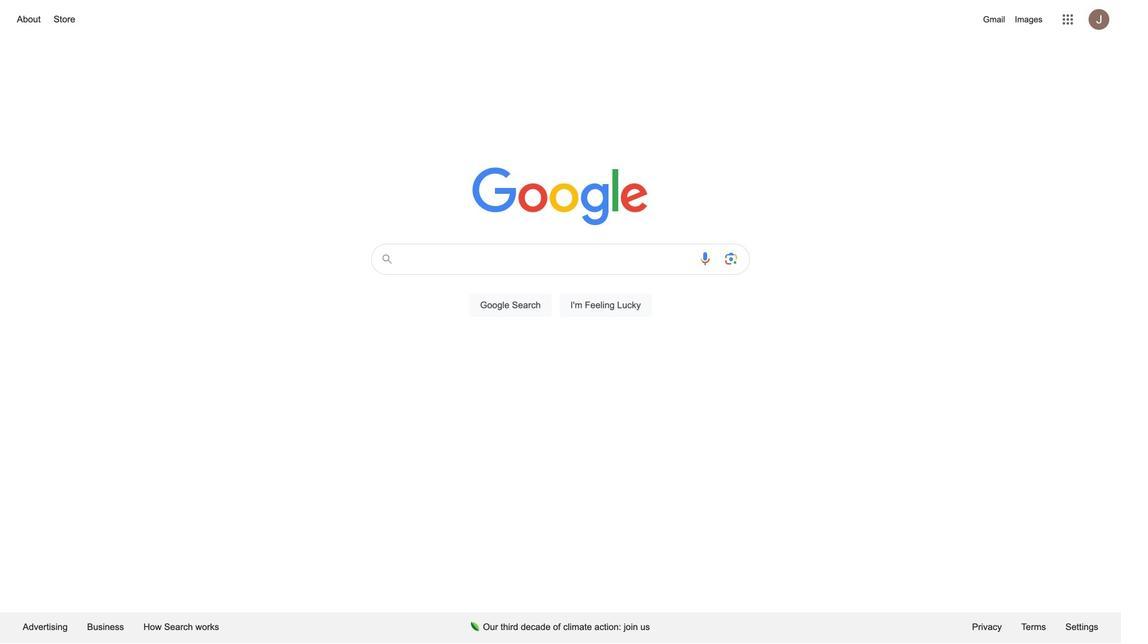 Task type: describe. For each thing, give the bounding box(es) containing it.
search by voice image
[[698, 251, 713, 267]]

google image
[[472, 167, 649, 227]]



Task type: vqa. For each thing, say whether or not it's contained in the screenshot.
the DL
no



Task type: locate. For each thing, give the bounding box(es) containing it.
search by image image
[[724, 251, 739, 267]]

None search field
[[13, 240, 1108, 332]]



